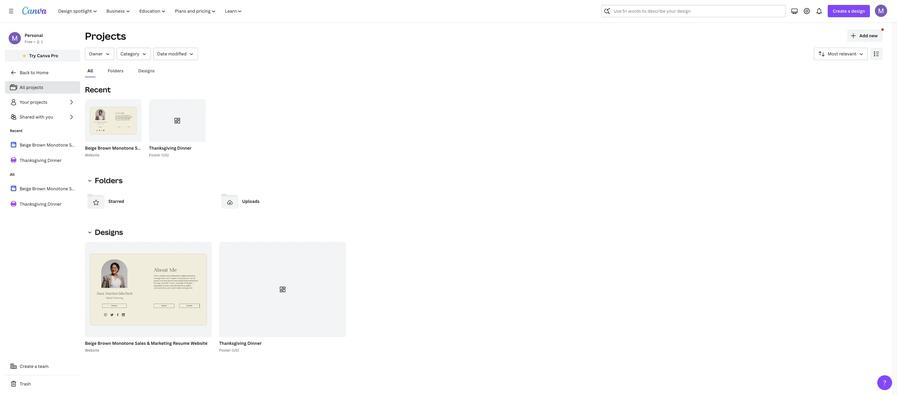 Task type: locate. For each thing, give the bounding box(es) containing it.
Category button
[[117, 48, 151, 60]]

all button
[[85, 65, 96, 77]]

design
[[852, 8, 866, 14]]

monotone
[[112, 145, 134, 151], [112, 340, 134, 346]]

dinner
[[177, 145, 192, 151], [48, 157, 62, 163], [48, 201, 62, 207], [248, 340, 262, 346]]

0 vertical spatial thanksgiving dinner list
[[5, 139, 80, 167]]

(us)
[[162, 153, 169, 158], [232, 348, 239, 353]]

1 beige brown monotone sales & marketing resume website website from the top
[[85, 145, 208, 158]]

1 resume from the top
[[173, 145, 190, 151]]

website
[[191, 145, 208, 151], [85, 153, 99, 158], [191, 340, 208, 346], [85, 348, 99, 353]]

0 horizontal spatial designs
[[95, 227, 123, 237]]

1 & from the top
[[147, 145, 150, 151]]

2 brown from the top
[[98, 340, 111, 346]]

a left design
[[849, 8, 851, 14]]

thanksgiving dinner poster (us) for first beige brown monotone sales & marketing resume website button from the top
[[149, 145, 192, 158]]

0 vertical spatial create
[[834, 8, 848, 14]]

1 vertical spatial brown
[[98, 340, 111, 346]]

1 horizontal spatial create
[[834, 8, 848, 14]]

0 vertical spatial brown
[[98, 145, 111, 151]]

sales
[[135, 145, 146, 151], [135, 340, 146, 346]]

1 horizontal spatial designs
[[138, 68, 155, 74]]

beige brown monotone sales & marketing resume website website
[[85, 145, 208, 158], [85, 340, 208, 353]]

create a team button
[[5, 361, 80, 373]]

1 horizontal spatial thanksgiving dinner button
[[219, 340, 262, 348]]

list
[[5, 81, 80, 123]]

designs button
[[136, 65, 157, 77]]

brown for first beige brown monotone sales & marketing resume website button from the top
[[98, 145, 111, 151]]

recent down all button
[[85, 84, 111, 95]]

your projects
[[20, 99, 47, 105]]

thanksgiving dinner poster (us)
[[149, 145, 192, 158], [219, 340, 262, 353]]

0 vertical spatial beige brown monotone sales & marketing resume website button
[[85, 145, 208, 152]]

1 vertical spatial projects
[[30, 99, 47, 105]]

list containing all projects
[[5, 81, 80, 123]]

thanksgiving
[[149, 145, 176, 151], [20, 157, 47, 163], [20, 201, 47, 207], [219, 340, 247, 346]]

thanksgiving dinner
[[20, 157, 62, 163], [20, 201, 62, 207]]

1 vertical spatial create
[[20, 364, 34, 369]]

2 vertical spatial all
[[10, 172, 15, 177]]

2 monotone from the top
[[112, 340, 134, 346]]

1 vertical spatial beige brown monotone sales & marketing resume website button
[[85, 340, 208, 348]]

brown for 2nd beige brown monotone sales & marketing resume website button from the top
[[98, 340, 111, 346]]

beige for 2nd beige brown monotone sales & marketing resume website button from the top
[[85, 340, 97, 346]]

1 marketing from the top
[[151, 145, 172, 151]]

all for all button
[[88, 68, 93, 74]]

2 thanksgiving dinner list from the top
[[5, 182, 80, 211]]

0 vertical spatial beige
[[85, 145, 97, 151]]

marketing for 2nd beige brown monotone sales & marketing resume website button from the top
[[151, 340, 172, 346]]

thanksgiving dinner for first thanksgiving dinner link from the bottom
[[20, 201, 62, 207]]

poster for 2nd beige brown monotone sales & marketing resume website button from the top
[[219, 348, 231, 353]]

0 vertical spatial thanksgiving dinner
[[20, 157, 62, 163]]

0 vertical spatial marketing
[[151, 145, 172, 151]]

designs
[[138, 68, 155, 74], [95, 227, 123, 237]]

1 vertical spatial folders
[[95, 175, 123, 185]]

0 horizontal spatial a
[[35, 364, 37, 369]]

0 horizontal spatial poster
[[149, 153, 161, 158]]

1 beige from the top
[[85, 145, 97, 151]]

back
[[20, 70, 30, 75]]

2 beige brown monotone sales & marketing resume website website from the top
[[85, 340, 208, 353]]

2 horizontal spatial all
[[88, 68, 93, 74]]

1 vertical spatial recent
[[10, 128, 22, 133]]

1 horizontal spatial all
[[20, 84, 25, 90]]

0 vertical spatial poster
[[149, 153, 161, 158]]

2 thanksgiving dinner from the top
[[20, 201, 62, 207]]

1 vertical spatial poster
[[219, 348, 231, 353]]

0 vertical spatial resume
[[173, 145, 190, 151]]

2 resume from the top
[[173, 340, 190, 346]]

1 vertical spatial (us)
[[232, 348, 239, 353]]

uploads
[[242, 198, 260, 204]]

relevant
[[840, 51, 857, 57]]

0 vertical spatial beige brown monotone sales & marketing resume website website
[[85, 145, 208, 158]]

1 thanksgiving dinner from the top
[[20, 157, 62, 163]]

all
[[88, 68, 93, 74], [20, 84, 25, 90], [10, 172, 15, 177]]

0 vertical spatial thanksgiving dinner button
[[149, 145, 192, 152]]

1 thanksgiving dinner list from the top
[[5, 139, 80, 167]]

poster
[[149, 153, 161, 158], [219, 348, 231, 353]]

create
[[834, 8, 848, 14], [20, 364, 34, 369]]

back to home link
[[5, 67, 80, 79]]

1 horizontal spatial thanksgiving dinner poster (us)
[[219, 340, 262, 353]]

0 vertical spatial projects
[[26, 84, 43, 90]]

create left design
[[834, 8, 848, 14]]

folders inside button
[[108, 68, 124, 74]]

Date modified button
[[153, 48, 198, 60]]

recent down the shared
[[10, 128, 22, 133]]

a
[[849, 8, 851, 14], [35, 364, 37, 369]]

a for team
[[35, 364, 37, 369]]

0 vertical spatial &
[[147, 145, 150, 151]]

0 horizontal spatial (us)
[[162, 153, 169, 158]]

create left the "team"
[[20, 364, 34, 369]]

1 vertical spatial a
[[35, 364, 37, 369]]

with
[[35, 114, 44, 120]]

•
[[34, 39, 35, 44]]

0 vertical spatial a
[[849, 8, 851, 14]]

folders down category
[[108, 68, 124, 74]]

folders button
[[105, 65, 126, 77]]

0 horizontal spatial create
[[20, 364, 34, 369]]

1 brown from the top
[[98, 145, 111, 151]]

1 monotone from the top
[[112, 145, 134, 151]]

0 vertical spatial monotone
[[112, 145, 134, 151]]

designs button
[[85, 226, 127, 238]]

starred link
[[85, 190, 214, 213]]

thanksgiving dinner for second thanksgiving dinner link from the bottom
[[20, 157, 62, 163]]

2 sales from the top
[[135, 340, 146, 346]]

create inside button
[[20, 364, 34, 369]]

1 vertical spatial thanksgiving dinner poster (us)
[[219, 340, 262, 353]]

beige brown monotone sales & marketing resume website button
[[85, 145, 208, 152], [85, 340, 208, 348]]

1 vertical spatial sales
[[135, 340, 146, 346]]

thanksgiving dinner button for first beige brown monotone sales & marketing resume website button from the top
[[149, 145, 192, 152]]

thanksgiving dinner button for 2nd beige brown monotone sales & marketing resume website button from the top
[[219, 340, 262, 348]]

0 vertical spatial thanksgiving dinner poster (us)
[[149, 145, 192, 158]]

1 vertical spatial thanksgiving dinner button
[[219, 340, 262, 348]]

?
[[884, 379, 887, 387]]

1 vertical spatial &
[[147, 340, 150, 346]]

0 vertical spatial all
[[88, 68, 93, 74]]

0 horizontal spatial thanksgiving dinner button
[[149, 145, 192, 152]]

folders button
[[85, 174, 126, 187]]

marketing
[[151, 145, 172, 151], [151, 340, 172, 346]]

beige
[[85, 145, 97, 151], [85, 340, 97, 346]]

beige brown monotone sales & marketing resume website website for first beige brown monotone sales & marketing resume website button from the top
[[85, 145, 208, 158]]

folders up starred
[[95, 175, 123, 185]]

& for first beige brown monotone sales & marketing resume website button from the top
[[147, 145, 150, 151]]

a inside dropdown button
[[849, 8, 851, 14]]

2 marketing from the top
[[151, 340, 172, 346]]

0 vertical spatial designs
[[138, 68, 155, 74]]

1 vertical spatial beige
[[85, 340, 97, 346]]

1 horizontal spatial poster
[[219, 348, 231, 353]]

1 sales from the top
[[135, 145, 146, 151]]

None search field
[[602, 5, 787, 17]]

projects
[[26, 84, 43, 90], [30, 99, 47, 105]]

thanksgiving dinner list
[[5, 139, 80, 167], [5, 182, 80, 211]]

try
[[29, 53, 36, 59]]

1 vertical spatial beige brown monotone sales & marketing resume website website
[[85, 340, 208, 353]]

thanksgiving dinner link
[[5, 154, 80, 167], [5, 198, 80, 211]]

projects for all projects
[[26, 84, 43, 90]]

0 vertical spatial thanksgiving dinner link
[[5, 154, 80, 167]]

1 vertical spatial all
[[20, 84, 25, 90]]

0 horizontal spatial thanksgiving dinner poster (us)
[[149, 145, 192, 158]]

1 vertical spatial designs
[[95, 227, 123, 237]]

1 vertical spatial thanksgiving dinner link
[[5, 198, 80, 211]]

&
[[147, 145, 150, 151], [147, 340, 150, 346]]

projects down back to home
[[26, 84, 43, 90]]

thanksgiving dinner button
[[149, 145, 192, 152], [219, 340, 262, 348]]

1 vertical spatial thanksgiving dinner list
[[5, 182, 80, 211]]

a left the "team"
[[35, 364, 37, 369]]

2 & from the top
[[147, 340, 150, 346]]

recent
[[85, 84, 111, 95], [10, 128, 22, 133]]

folders
[[108, 68, 124, 74], [95, 175, 123, 185]]

2 beige from the top
[[85, 340, 97, 346]]

brown
[[98, 145, 111, 151], [98, 340, 111, 346]]

trash
[[20, 381, 31, 387]]

1 horizontal spatial a
[[849, 8, 851, 14]]

new
[[870, 33, 878, 39]]

1 vertical spatial monotone
[[112, 340, 134, 346]]

projects right your
[[30, 99, 47, 105]]

personal
[[25, 32, 43, 38]]

0 horizontal spatial all
[[10, 172, 15, 177]]

your
[[20, 99, 29, 105]]

shared with you link
[[5, 111, 80, 123]]

(us) for first beige brown monotone sales & marketing resume website button from the top
[[162, 153, 169, 158]]

0 horizontal spatial recent
[[10, 128, 22, 133]]

2 thanksgiving dinner link from the top
[[5, 198, 80, 211]]

marketing for first beige brown monotone sales & marketing resume website button from the top
[[151, 145, 172, 151]]

1 vertical spatial thanksgiving dinner
[[20, 201, 62, 207]]

0 vertical spatial (us)
[[162, 153, 169, 158]]

0 vertical spatial sales
[[135, 145, 146, 151]]

all inside all button
[[88, 68, 93, 74]]

create inside dropdown button
[[834, 8, 848, 14]]

0 vertical spatial folders
[[108, 68, 124, 74]]

1 vertical spatial marketing
[[151, 340, 172, 346]]

all inside all projects link
[[20, 84, 25, 90]]

1 horizontal spatial (us)
[[232, 348, 239, 353]]

a inside button
[[35, 364, 37, 369]]

resume
[[173, 145, 190, 151], [173, 340, 190, 346]]

1 vertical spatial resume
[[173, 340, 190, 346]]

thanksgiving dinner poster (us) for 2nd beige brown monotone sales & marketing resume website button from the top
[[219, 340, 262, 353]]

1 horizontal spatial recent
[[85, 84, 111, 95]]



Task type: vqa. For each thing, say whether or not it's contained in the screenshot.
1st Thanksgiving Dinner list from the top
yes



Task type: describe. For each thing, give the bounding box(es) containing it.
& for 2nd beige brown monotone sales & marketing resume website button from the top
[[147, 340, 150, 346]]

home
[[36, 70, 49, 75]]

poster for first beige brown monotone sales & marketing resume website button from the top
[[149, 153, 161, 158]]

shared with you
[[20, 114, 53, 120]]

category
[[121, 51, 139, 57]]

designs inside designs dropdown button
[[95, 227, 123, 237]]

your projects link
[[5, 96, 80, 108]]

designs inside designs button
[[138, 68, 155, 74]]

you
[[46, 114, 53, 120]]

create for create a team
[[20, 364, 34, 369]]

Search search field
[[614, 5, 774, 17]]

create a team
[[20, 364, 49, 369]]

a for design
[[849, 8, 851, 14]]

date
[[157, 51, 167, 57]]

maria williams image
[[876, 5, 888, 17]]

try canva pro button
[[5, 50, 80, 62]]

back to home
[[20, 70, 49, 75]]

try canva pro
[[29, 53, 58, 59]]

most relevant
[[828, 51, 857, 57]]

1 thanksgiving dinner link from the top
[[5, 154, 80, 167]]

2 beige brown monotone sales & marketing resume website button from the top
[[85, 340, 208, 348]]

modified
[[168, 51, 187, 57]]

folders inside dropdown button
[[95, 175, 123, 185]]

all for all projects
[[20, 84, 25, 90]]

projects
[[85, 29, 126, 43]]

add
[[860, 33, 869, 39]]

all projects
[[20, 84, 43, 90]]

beige brown monotone sales & marketing resume website website for 2nd beige brown monotone sales & marketing resume website button from the top
[[85, 340, 208, 353]]

owner
[[89, 51, 103, 57]]

? button
[[878, 376, 893, 390]]

sales for 2nd beige brown monotone sales & marketing resume website button from the top
[[135, 340, 146, 346]]

create for create a design
[[834, 8, 848, 14]]

create a design button
[[829, 5, 871, 17]]

canva
[[37, 53, 50, 59]]

free •
[[25, 39, 35, 44]]

pro
[[51, 53, 58, 59]]

add new
[[860, 33, 878, 39]]

0 vertical spatial recent
[[85, 84, 111, 95]]

free
[[25, 39, 32, 44]]

beige for first beige brown monotone sales & marketing resume website button from the top
[[85, 145, 97, 151]]

sales for first beige brown monotone sales & marketing resume website button from the top
[[135, 145, 146, 151]]

most
[[828, 51, 839, 57]]

resume for 2nd beige brown monotone sales & marketing resume website button from the top
[[173, 340, 190, 346]]

date modified
[[157, 51, 187, 57]]

monotone for 2nd beige brown monotone sales & marketing resume website button from the top
[[112, 340, 134, 346]]

top level navigation element
[[54, 5, 248, 17]]

Sort by button
[[815, 48, 869, 60]]

all projects link
[[5, 81, 80, 94]]

starred
[[108, 198, 124, 204]]

trash link
[[5, 378, 80, 390]]

shared
[[20, 114, 34, 120]]

add new button
[[848, 30, 883, 42]]

team
[[38, 364, 49, 369]]

Owner button
[[85, 48, 114, 60]]

monotone for first beige brown monotone sales & marketing resume website button from the top
[[112, 145, 134, 151]]

(us) for 2nd beige brown monotone sales & marketing resume website button from the top
[[232, 348, 239, 353]]

uploads link
[[219, 190, 348, 213]]

1 beige brown monotone sales & marketing resume website button from the top
[[85, 145, 208, 152]]

to
[[31, 70, 35, 75]]

resume for first beige brown monotone sales & marketing resume website button from the top
[[173, 145, 190, 151]]

1
[[41, 39, 43, 44]]

projects for your projects
[[30, 99, 47, 105]]

create a design
[[834, 8, 866, 14]]



